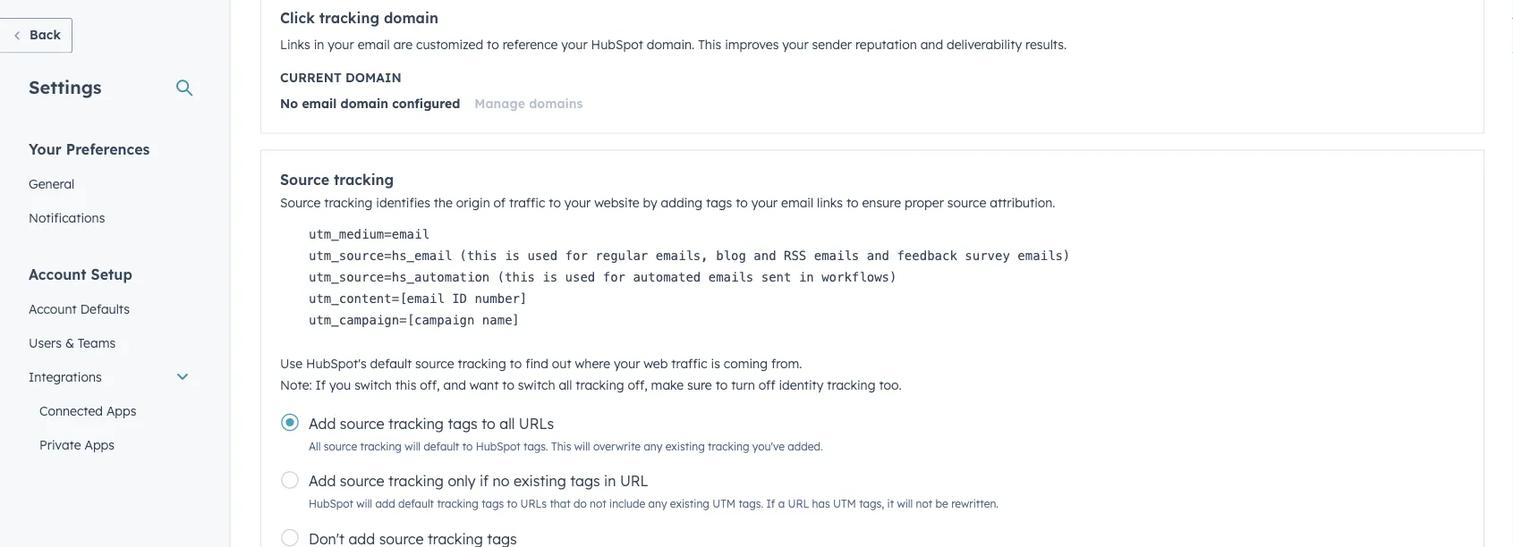 Task type: locate. For each thing, give the bounding box(es) containing it.
1 vertical spatial this
[[551, 440, 571, 454]]

add source tracking only if no existing tags in url hubspot will add default tracking tags to urls that do not include any existing utm tags. if a url has utm tags, it will not be rewritten.
[[309, 473, 999, 512]]

1 not from the left
[[590, 498, 607, 512]]

add down all
[[309, 473, 336, 491]]

1 vertical spatial default
[[424, 440, 459, 454]]

and up sent
[[754, 249, 777, 264]]

add inside add source tracking only if no existing tags in url hubspot will add default tracking tags to urls that do not include any existing utm tags. if a url has utm tags, it will not be rewritten.
[[309, 473, 336, 491]]

any inside add source tracking only if no existing tags in url hubspot will add default tracking tags to urls that do not include any existing utm tags. if a url has utm tags, it will not be rewritten.
[[649, 498, 667, 512]]

0 horizontal spatial hubspot
[[309, 498, 354, 512]]

will left add
[[357, 498, 372, 512]]

off, right this
[[420, 378, 440, 393]]

source right "proper"
[[948, 195, 987, 211]]

it
[[888, 498, 894, 512]]

reference
[[503, 37, 558, 53]]

0 vertical spatial add
[[309, 415, 336, 433]]

0 horizontal spatial email
[[302, 96, 337, 111]]

1 horizontal spatial emails
[[814, 249, 860, 264]]

1 vertical spatial hubspot
[[476, 440, 521, 454]]

1 horizontal spatial if
[[767, 498, 776, 512]]

and
[[921, 37, 944, 53], [754, 249, 777, 264], [867, 249, 890, 264], [443, 378, 466, 393]]

utm_campaign=[campaign
[[309, 314, 475, 329]]

0 horizontal spatial if
[[316, 378, 326, 393]]

default up this
[[370, 356, 412, 372]]

1 horizontal spatial off,
[[628, 378, 648, 393]]

origin
[[456, 195, 490, 211]]

2 horizontal spatial is
[[711, 356, 721, 372]]

defaults
[[80, 301, 130, 317]]

utm right has
[[833, 498, 856, 512]]

this
[[698, 37, 722, 53], [551, 440, 571, 454]]

utm_medium=email
[[309, 228, 430, 243]]

existing inside add source tracking tags to all urls all source tracking will default to hubspot tags. this will overwrite any existing tracking you've added.
[[666, 440, 705, 454]]

account up users
[[29, 301, 77, 317]]

emails,
[[656, 249, 709, 264]]

all
[[309, 440, 321, 454]]

urls down find
[[519, 415, 554, 433]]

domain up are
[[384, 9, 438, 27]]

domain for tracking
[[384, 9, 438, 27]]

this left overwrite
[[551, 440, 571, 454]]

default inside add source tracking tags to all urls all source tracking will default to hubspot tags. this will overwrite any existing tracking you've added.
[[424, 440, 459, 454]]

1 horizontal spatial hubspot
[[476, 440, 521, 454]]

1 horizontal spatial is
[[543, 271, 558, 286]]

0 vertical spatial traffic
[[509, 195, 545, 211]]

any
[[644, 440, 663, 454], [649, 498, 667, 512]]

2 vertical spatial email
[[781, 195, 814, 211]]

to
[[487, 37, 499, 53], [549, 195, 561, 211], [736, 195, 748, 211], [847, 195, 859, 211], [510, 356, 522, 372], [502, 378, 515, 393], [716, 378, 728, 393], [482, 415, 496, 433], [462, 440, 473, 454], [507, 498, 518, 512]]

0 horizontal spatial off,
[[420, 378, 440, 393]]

0 vertical spatial email
[[358, 37, 390, 53]]

domain up no email domain configured
[[346, 70, 402, 86]]

is up sure
[[711, 356, 721, 372]]

do
[[574, 498, 587, 512]]

1 vertical spatial account
[[29, 301, 77, 317]]

your down click tracking domain
[[328, 37, 354, 53]]

from.
[[771, 356, 802, 372]]

add up all
[[309, 415, 336, 433]]

is up 'out'
[[543, 271, 558, 286]]

urls inside add source tracking tags to all urls all source tracking will default to hubspot tags. this will overwrite any existing tracking you've added.
[[519, 415, 554, 433]]

(this up the 'id'
[[460, 249, 497, 264]]

1 vertical spatial if
[[767, 498, 776, 512]]

your preferences
[[29, 140, 150, 158]]

0 vertical spatial tags.
[[524, 440, 548, 454]]

existing up that
[[514, 473, 566, 491]]

switch down find
[[518, 378, 555, 393]]

0 horizontal spatial is
[[505, 249, 520, 264]]

0 horizontal spatial in
[[314, 37, 324, 53]]

hubspot inside add source tracking only if no existing tags in url hubspot will add default tracking tags to urls that do not include any existing utm tags. if a url has utm tags, it will not be rewritten.
[[309, 498, 354, 512]]

1 vertical spatial all
[[500, 415, 515, 433]]

0 vertical spatial apps
[[106, 403, 136, 419]]

tags.
[[524, 440, 548, 454], [739, 498, 764, 512]]

apps down connected apps "link"
[[85, 437, 115, 453]]

to down no
[[507, 498, 518, 512]]

traffic
[[509, 195, 545, 211], [672, 356, 708, 372]]

in down rss
[[799, 271, 814, 286]]

blog
[[716, 249, 746, 264]]

to up the only
[[462, 440, 473, 454]]

urls
[[519, 415, 554, 433], [521, 498, 547, 512]]

apps inside "link"
[[106, 403, 136, 419]]

2 vertical spatial is
[[711, 356, 721, 372]]

connected
[[39, 403, 103, 419]]

not right 'do'
[[590, 498, 607, 512]]

this right the "domain."
[[698, 37, 722, 53]]

hubspot left the "domain."
[[591, 37, 643, 53]]

not
[[590, 498, 607, 512], [916, 498, 933, 512]]

url right the a
[[788, 498, 809, 512]]

1 vertical spatial in
[[799, 271, 814, 286]]

for
[[565, 249, 588, 264], [603, 271, 626, 286]]

source down the "no"
[[280, 171, 329, 189]]

email left are
[[358, 37, 390, 53]]

used up number]
[[528, 249, 558, 264]]

existing right include in the left bottom of the page
[[670, 498, 710, 512]]

account defaults link
[[18, 292, 201, 326]]

used down regular
[[565, 271, 596, 286]]

1 add from the top
[[309, 415, 336, 433]]

no email domain configured
[[280, 96, 460, 111]]

all
[[559, 378, 572, 393], [500, 415, 515, 433]]

setup
[[91, 265, 132, 283]]

notifications
[[29, 210, 105, 226]]

1 horizontal spatial utm
[[833, 498, 856, 512]]

0 horizontal spatial traffic
[[509, 195, 545, 211]]

account for account defaults
[[29, 301, 77, 317]]

1 horizontal spatial tags.
[[739, 498, 764, 512]]

tags right adding on the left top
[[706, 195, 732, 211]]

0 horizontal spatial utm
[[713, 498, 736, 512]]

tags inside source tracking source tracking identifies the origin of traffic to your website by adding tags to your email links to ensure proper source attribution.
[[706, 195, 732, 211]]

2 horizontal spatial email
[[781, 195, 814, 211]]

account up account defaults
[[29, 265, 86, 283]]

0 vertical spatial default
[[370, 356, 412, 372]]

email inside source tracking source tracking identifies the origin of traffic to your website by adding tags to your email links to ensure proper source attribution.
[[781, 195, 814, 211]]

0 vertical spatial is
[[505, 249, 520, 264]]

2 source from the top
[[280, 195, 321, 211]]

0 horizontal spatial switch
[[355, 378, 392, 393]]

your left links at the right of the page
[[752, 195, 778, 211]]

feedback
[[897, 249, 958, 264]]

0 horizontal spatial used
[[528, 249, 558, 264]]

1 vertical spatial for
[[603, 271, 626, 286]]

source
[[280, 171, 329, 189], [280, 195, 321, 211]]

1 horizontal spatial this
[[698, 37, 722, 53]]

1 vertical spatial apps
[[85, 437, 115, 453]]

2 vertical spatial domain
[[341, 96, 388, 111]]

if inside add source tracking only if no existing tags in url hubspot will add default tracking tags to urls that do not include any existing utm tags. if a url has utm tags, it will not be rewritten.
[[767, 498, 776, 512]]

1 vertical spatial tags.
[[739, 498, 764, 512]]

hubspot up no
[[476, 440, 521, 454]]

in inside utm_medium=email utm_source=hs_email (this is used for regular emails, blog and rss emails and feedback survey emails) utm_source=hs_automation (this is used for automated emails sent in workflows) utm_content=[email id number] utm_campaign=[campaign name]
[[799, 271, 814, 286]]

default inside add source tracking only if no existing tags in url hubspot will add default tracking tags to urls that do not include any existing utm tags. if a url has utm tags, it will not be rewritten.
[[398, 498, 434, 512]]

url up include in the left bottom of the page
[[620, 473, 648, 491]]

if left the a
[[767, 498, 776, 512]]

0 horizontal spatial for
[[565, 249, 588, 264]]

source up utm_medium=email
[[280, 195, 321, 211]]

1 vertical spatial source
[[280, 195, 321, 211]]

1 account from the top
[[29, 265, 86, 283]]

1 horizontal spatial all
[[559, 378, 572, 393]]

0 vertical spatial used
[[528, 249, 558, 264]]

a
[[779, 498, 785, 512]]

1 horizontal spatial in
[[604, 473, 616, 491]]

2 off, from the left
[[628, 378, 648, 393]]

users & teams
[[29, 335, 116, 351]]

configured
[[392, 96, 460, 111]]

2 vertical spatial in
[[604, 473, 616, 491]]

in up include in the left bottom of the page
[[604, 473, 616, 491]]

0 vertical spatial domain
[[384, 9, 438, 27]]

any inside add source tracking tags to all urls all source tracking will default to hubspot tags. this will overwrite any existing tracking you've added.
[[644, 440, 663, 454]]

emails down blog
[[709, 271, 754, 286]]

email down current
[[302, 96, 337, 111]]

0 vertical spatial emails
[[814, 249, 860, 264]]

regular
[[596, 249, 648, 264]]

not left be
[[916, 498, 933, 512]]

hubspot left add
[[309, 498, 354, 512]]

1 vertical spatial existing
[[514, 473, 566, 491]]

if left you at the left of the page
[[316, 378, 326, 393]]

source tracking source tracking identifies the origin of traffic to your website by adding tags to your email links to ensure proper source attribution.
[[280, 171, 1056, 211]]

in right links
[[314, 37, 324, 53]]

to left find
[[510, 356, 522, 372]]

0 vertical spatial any
[[644, 440, 663, 454]]

email left links at the right of the page
[[781, 195, 814, 211]]

all up no
[[500, 415, 515, 433]]

tracking
[[319, 9, 380, 27], [334, 171, 394, 189], [324, 195, 373, 211], [458, 356, 506, 372], [576, 378, 624, 393], [827, 378, 876, 393], [388, 415, 444, 433], [360, 440, 402, 454], [708, 440, 750, 454], [388, 473, 444, 491], [437, 498, 479, 512]]

1 vertical spatial email
[[302, 96, 337, 111]]

and inside use hubspot's default source tracking to find out where your web traffic is coming from. note: if you switch this off, and want to switch all tracking off, make sure to turn off identity tracking too.
[[443, 378, 466, 393]]

add inside add source tracking tags to all urls all source tracking will default to hubspot tags. this will overwrite any existing tracking you've added.
[[309, 415, 336, 433]]

will right it
[[897, 498, 913, 512]]

attribution.
[[990, 195, 1056, 211]]

source inside use hubspot's default source tracking to find out where your web traffic is coming from. note: if you switch this off, and want to switch all tracking off, make sure to turn off identity tracking too.
[[415, 356, 454, 372]]

switch left this
[[355, 378, 392, 393]]

0 horizontal spatial url
[[620, 473, 648, 491]]

account defaults
[[29, 301, 130, 317]]

1 vertical spatial url
[[788, 498, 809, 512]]

0 vertical spatial for
[[565, 249, 588, 264]]

emails up workflows)
[[814, 249, 860, 264]]

manage
[[475, 96, 525, 111]]

apps
[[106, 403, 136, 419], [85, 437, 115, 453]]

to up blog
[[736, 195, 748, 211]]

and left want
[[443, 378, 466, 393]]

emails
[[814, 249, 860, 264], [709, 271, 754, 286]]

add source tracking tags to all urls all source tracking will default to hubspot tags. this will overwrite any existing tracking you've added.
[[309, 415, 823, 454]]

all down 'out'
[[559, 378, 572, 393]]

for left regular
[[565, 249, 588, 264]]

all inside add source tracking tags to all urls all source tracking will default to hubspot tags. this will overwrite any existing tracking you've added.
[[500, 415, 515, 433]]

1 horizontal spatial not
[[916, 498, 933, 512]]

2 not from the left
[[916, 498, 933, 512]]

2 account from the top
[[29, 301, 77, 317]]

off, down web at the left of page
[[628, 378, 648, 393]]

to right of
[[549, 195, 561, 211]]

0 vertical spatial urls
[[519, 415, 554, 433]]

back link
[[0, 18, 72, 53]]

2 vertical spatial hubspot
[[309, 498, 354, 512]]

you
[[329, 378, 351, 393]]

identifies
[[376, 195, 430, 211]]

1 horizontal spatial used
[[565, 271, 596, 286]]

0 horizontal spatial emails
[[709, 271, 754, 286]]

0 vertical spatial this
[[698, 37, 722, 53]]

default
[[370, 356, 412, 372], [424, 440, 459, 454], [398, 498, 434, 512]]

2 horizontal spatial in
[[799, 271, 814, 286]]

to down want
[[482, 415, 496, 433]]

make
[[651, 378, 684, 393]]

0 vertical spatial hubspot
[[591, 37, 643, 53]]

if inside use hubspot's default source tracking to find out where your web traffic is coming from. note: if you switch this off, and want to switch all tracking off, make sure to turn off identity tracking too.
[[316, 378, 326, 393]]

users & teams link
[[18, 326, 201, 360]]

proper
[[905, 195, 944, 211]]

your left web at the left of page
[[614, 356, 640, 372]]

add for add source tracking tags to all urls
[[309, 415, 336, 433]]

your
[[328, 37, 354, 53], [561, 37, 588, 53], [783, 37, 809, 53], [565, 195, 591, 211], [752, 195, 778, 211], [614, 356, 640, 372]]

2 add from the top
[[309, 473, 336, 491]]

0 vertical spatial source
[[280, 171, 329, 189]]

1 horizontal spatial url
[[788, 498, 809, 512]]

where
[[575, 356, 610, 372]]

existing up add source tracking only if no existing tags in url hubspot will add default tracking tags to urls that do not include any existing utm tags. if a url has utm tags, it will not be rewritten.
[[666, 440, 705, 454]]

source up add
[[340, 473, 384, 491]]

1 horizontal spatial switch
[[518, 378, 555, 393]]

any right include in the left bottom of the page
[[649, 498, 667, 512]]

that
[[550, 498, 571, 512]]

1 vertical spatial urls
[[521, 498, 547, 512]]

for down regular
[[603, 271, 626, 286]]

traffic right of
[[509, 195, 545, 211]]

will down this
[[405, 440, 421, 454]]

1 vertical spatial traffic
[[672, 356, 708, 372]]

1 horizontal spatial traffic
[[672, 356, 708, 372]]

apps down the integrations button
[[106, 403, 136, 419]]

utm_source=hs_email
[[309, 249, 452, 264]]

0 vertical spatial if
[[316, 378, 326, 393]]

click tracking domain
[[280, 9, 438, 27]]

2 vertical spatial default
[[398, 498, 434, 512]]

(this up number]
[[497, 271, 535, 286]]

account for account setup
[[29, 265, 86, 283]]

manage domains link
[[475, 96, 583, 111]]

source up this
[[415, 356, 454, 372]]

urls left that
[[521, 498, 547, 512]]

add
[[309, 415, 336, 433], [309, 473, 336, 491]]

if
[[316, 378, 326, 393], [767, 498, 776, 512]]

sent
[[761, 271, 792, 286]]

urls inside add source tracking only if no existing tags in url hubspot will add default tracking tags to urls that do not include any existing utm tags. if a url has utm tags, it will not be rewritten.
[[521, 498, 547, 512]]

0 horizontal spatial not
[[590, 498, 607, 512]]

any right overwrite
[[644, 440, 663, 454]]

1 vertical spatial add
[[309, 473, 336, 491]]

default up the only
[[424, 440, 459, 454]]

click
[[280, 9, 315, 27]]

rewritten.
[[952, 498, 999, 512]]

0 horizontal spatial tags.
[[524, 440, 548, 454]]

default inside use hubspot's default source tracking to find out where your web traffic is coming from. note: if you switch this off, and want to switch all tracking off, make sure to turn off identity tracking too.
[[370, 356, 412, 372]]

domain
[[384, 9, 438, 27], [346, 70, 402, 86], [341, 96, 388, 111]]

0 vertical spatial all
[[559, 378, 572, 393]]

tags down want
[[448, 415, 478, 433]]

0 vertical spatial account
[[29, 265, 86, 283]]

0 horizontal spatial all
[[500, 415, 515, 433]]

domain down current domain
[[341, 96, 388, 111]]

tags inside add source tracking tags to all urls all source tracking will default to hubspot tags. this will overwrite any existing tracking you've added.
[[448, 415, 478, 433]]

2 utm from the left
[[833, 498, 856, 512]]

1 vertical spatial any
[[649, 498, 667, 512]]

0 horizontal spatial this
[[551, 440, 571, 454]]

(this
[[460, 249, 497, 264], [497, 271, 535, 286]]

apps for connected apps
[[106, 403, 136, 419]]

want
[[470, 378, 499, 393]]

is inside use hubspot's default source tracking to find out where your web traffic is coming from. note: if you switch this off, and want to switch all tracking off, make sure to turn off identity tracking too.
[[711, 356, 721, 372]]

account
[[29, 265, 86, 283], [29, 301, 77, 317]]

default right add
[[398, 498, 434, 512]]

1 vertical spatial domain
[[346, 70, 402, 86]]

is up number]
[[505, 249, 520, 264]]

traffic up sure
[[672, 356, 708, 372]]

utm left the a
[[713, 498, 736, 512]]

0 vertical spatial existing
[[666, 440, 705, 454]]

private apps
[[39, 437, 115, 453]]

your right the reference
[[561, 37, 588, 53]]



Task type: describe. For each thing, give the bounding box(es) containing it.
if
[[480, 473, 489, 491]]

links
[[817, 195, 843, 211]]

2 vertical spatial existing
[[670, 498, 710, 512]]

traffic inside use hubspot's default source tracking to find out where your web traffic is coming from. note: if you switch this off, and want to switch all tracking off, make sure to turn off identity tracking too.
[[672, 356, 708, 372]]

use
[[280, 356, 303, 372]]

account setup element
[[18, 265, 201, 548]]

use hubspot's default source tracking to find out where your web traffic is coming from. note: if you switch this off, and want to switch all tracking off, make sure to turn off identity tracking too.
[[280, 356, 902, 393]]

domain for email
[[341, 96, 388, 111]]

survey
[[965, 249, 1010, 264]]

account setup
[[29, 265, 132, 283]]

preferences
[[66, 140, 150, 158]]

automated
[[633, 271, 701, 286]]

find
[[526, 356, 549, 372]]

1 vertical spatial emails
[[709, 271, 754, 286]]

has
[[812, 498, 830, 512]]

emails)
[[1018, 249, 1071, 264]]

hubspot inside add source tracking tags to all urls all source tracking will default to hubspot tags. this will overwrite any existing tracking you've added.
[[476, 440, 521, 454]]

you've
[[753, 440, 785, 454]]

source inside source tracking source tracking identifies the origin of traffic to your website by adding tags to your email links to ensure proper source attribution.
[[948, 195, 987, 211]]

general link
[[18, 167, 201, 201]]

back
[[30, 27, 61, 43]]

hubspot's
[[306, 356, 367, 372]]

website
[[595, 195, 640, 211]]

tags down no
[[482, 498, 504, 512]]

utm_source=hs_automation
[[309, 271, 490, 286]]

1 horizontal spatial email
[[358, 37, 390, 53]]

connected apps
[[39, 403, 136, 419]]

of
[[494, 195, 506, 211]]

off
[[759, 378, 776, 393]]

by
[[643, 195, 658, 211]]

to right want
[[502, 378, 515, 393]]

reputation
[[856, 37, 917, 53]]

notifications link
[[18, 201, 201, 235]]

to inside add source tracking only if no existing tags in url hubspot will add default tracking tags to urls that do not include any existing utm tags. if a url has utm tags, it will not be rewritten.
[[507, 498, 518, 512]]

1 switch from the left
[[355, 378, 392, 393]]

1 source from the top
[[280, 171, 329, 189]]

1 vertical spatial used
[[565, 271, 596, 286]]

0 vertical spatial url
[[620, 473, 648, 491]]

private
[[39, 437, 81, 453]]

tags up 'do'
[[570, 473, 600, 491]]

utm_medium=email utm_source=hs_email (this is used for regular emails, blog and rss emails and feedback survey emails) utm_source=hs_automation (this is used for automated emails sent in workflows) utm_content=[email id number] utm_campaign=[campaign name]
[[309, 228, 1071, 329]]

settings
[[29, 76, 102, 98]]

ensure
[[862, 195, 901, 211]]

source right all
[[324, 440, 357, 454]]

workflows)
[[822, 271, 897, 286]]

sure
[[687, 378, 712, 393]]

domains
[[529, 96, 583, 111]]

your inside use hubspot's default source tracking to find out where your web traffic is coming from. note: if you switch this off, and want to switch all tracking off, make sure to turn off identity tracking too.
[[614, 356, 640, 372]]

in inside add source tracking only if no existing tags in url hubspot will add default tracking tags to urls that do not include any existing utm tags. if a url has utm tags, it will not be rewritten.
[[604, 473, 616, 491]]

0 vertical spatial in
[[314, 37, 324, 53]]

tags. inside add source tracking tags to all urls all source tracking will default to hubspot tags. this will overwrite any existing tracking you've added.
[[524, 440, 548, 454]]

links in your email are customized to reference your hubspot domain. this improves your sender reputation and deliverability results.
[[280, 37, 1067, 53]]

to left the reference
[[487, 37, 499, 53]]

1 vertical spatial is
[[543, 271, 558, 286]]

no
[[493, 473, 510, 491]]

2 switch from the left
[[518, 378, 555, 393]]

your preferences element
[[18, 139, 201, 235]]

turn
[[731, 378, 755, 393]]

1 vertical spatial (this
[[497, 271, 535, 286]]

id
[[452, 292, 467, 307]]

integrations
[[29, 369, 102, 385]]

deliverability
[[947, 37, 1022, 53]]

be
[[936, 498, 949, 512]]

traffic inside source tracking source tracking identifies the origin of traffic to your website by adding tags to your email links to ensure proper source attribution.
[[509, 195, 545, 211]]

this inside add source tracking tags to all urls all source tracking will default to hubspot tags. this will overwrite any existing tracking you've added.
[[551, 440, 571, 454]]

number]
[[475, 292, 528, 307]]

rss
[[784, 249, 807, 264]]

all inside use hubspot's default source tracking to find out where your web traffic is coming from. note: if you switch this off, and want to switch all tracking off, make sure to turn off identity tracking too.
[[559, 378, 572, 393]]

source down you at the left of the page
[[340, 415, 384, 433]]

domain.
[[647, 37, 695, 53]]

private apps link
[[18, 428, 201, 462]]

your left sender
[[783, 37, 809, 53]]

include
[[610, 498, 646, 512]]

the
[[434, 195, 453, 211]]

add
[[375, 498, 395, 512]]

are
[[394, 37, 413, 53]]

too.
[[879, 378, 902, 393]]

adding
[[661, 195, 703, 211]]

to right links at the right of the page
[[847, 195, 859, 211]]

1 horizontal spatial for
[[603, 271, 626, 286]]

manage domains
[[475, 96, 583, 111]]

identity
[[779, 378, 824, 393]]

0 vertical spatial (this
[[460, 249, 497, 264]]

customized
[[416, 37, 484, 53]]

apps for private apps
[[85, 437, 115, 453]]

your
[[29, 140, 62, 158]]

this
[[395, 378, 417, 393]]

add for add source tracking only if no existing tags in url
[[309, 473, 336, 491]]

1 off, from the left
[[420, 378, 440, 393]]

coming
[[724, 356, 768, 372]]

and right reputation at the top right of the page
[[921, 37, 944, 53]]

overwrite
[[593, 440, 641, 454]]

results.
[[1026, 37, 1067, 53]]

tags. inside add source tracking only if no existing tags in url hubspot will add default tracking tags to urls that do not include any existing utm tags. if a url has utm tags, it will not be rewritten.
[[739, 498, 764, 512]]

improves
[[725, 37, 779, 53]]

source inside add source tracking only if no existing tags in url hubspot will add default tracking tags to urls that do not include any existing utm tags. if a url has utm tags, it will not be rewritten.
[[340, 473, 384, 491]]

no
[[280, 96, 298, 111]]

links
[[280, 37, 310, 53]]

only
[[448, 473, 476, 491]]

2 horizontal spatial hubspot
[[591, 37, 643, 53]]

and up workflows)
[[867, 249, 890, 264]]

&
[[65, 335, 74, 351]]

to left turn
[[716, 378, 728, 393]]

current domain
[[280, 70, 402, 86]]

utm_content=[email
[[309, 292, 445, 307]]

will left overwrite
[[574, 440, 590, 454]]

out
[[552, 356, 572, 372]]

added.
[[788, 440, 823, 454]]

teams
[[78, 335, 116, 351]]

connected apps link
[[18, 394, 201, 428]]

1 utm from the left
[[713, 498, 736, 512]]

web
[[644, 356, 668, 372]]

name]
[[482, 314, 520, 329]]

your left "website"
[[565, 195, 591, 211]]

general
[[29, 176, 75, 192]]



Task type: vqa. For each thing, say whether or not it's contained in the screenshot.
the bottom DEFAULT
yes



